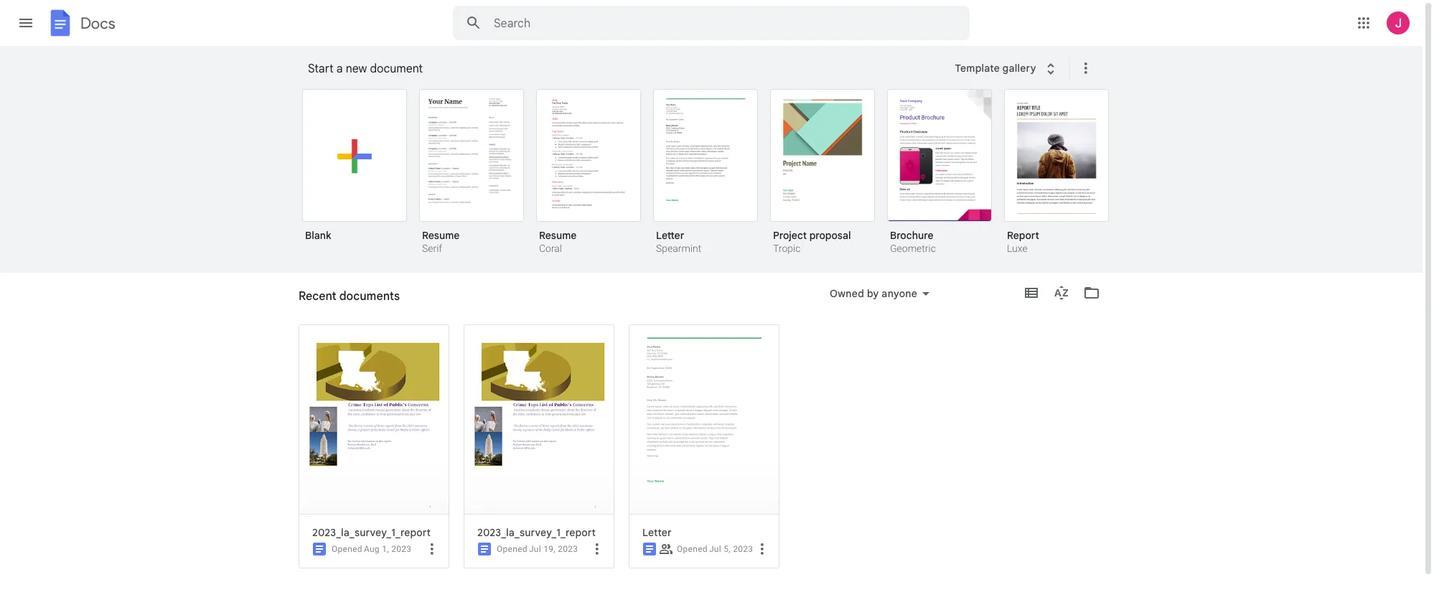 Task type: vqa. For each thing, say whether or not it's contained in the screenshot.
the Jul in the Letter option
yes



Task type: describe. For each thing, give the bounding box(es) containing it.
project
[[773, 229, 807, 242]]

gallery
[[1003, 62, 1037, 74]]

brochure geometric
[[890, 229, 936, 254]]

tropic
[[773, 243, 801, 254]]

project proposal option
[[771, 89, 875, 256]]

last opened by me jul 19, 2023 element
[[529, 544, 578, 554]]

brochure option
[[888, 89, 992, 256]]

spearmint
[[656, 243, 702, 254]]

last opened by me aug 1, 2023 element
[[364, 544, 412, 554]]

1 recent documents from the top
[[299, 289, 400, 304]]

1 2023_la_survey_1_report option from the left
[[295, 325, 450, 600]]

aug
[[364, 544, 380, 554]]

documents inside heading
[[339, 289, 400, 304]]

letter for letter
[[643, 526, 672, 539]]

0 vertical spatial letter option
[[654, 89, 758, 256]]

2023 for opened jul 5, 2023
[[733, 544, 754, 554]]

1,
[[382, 544, 389, 554]]

recent inside heading
[[299, 289, 337, 304]]

letter google docs element
[[643, 526, 773, 539]]

2 resume option from the left
[[536, 89, 641, 256]]

5,
[[724, 544, 731, 554]]

opened for opened jul 5, 2023
[[677, 544, 708, 554]]

letter for letter spearmint
[[656, 229, 685, 242]]

2023_la_survey_1_report for aug
[[312, 526, 431, 539]]

opened for opened aug 1, 2023
[[332, 544, 363, 554]]

1 vertical spatial letter option
[[625, 325, 780, 600]]

owned by anyone button
[[821, 285, 939, 302]]

recent documents heading
[[299, 273, 400, 319]]

Search bar text field
[[494, 17, 934, 31]]

by
[[867, 287, 879, 300]]

report option
[[1005, 89, 1110, 256]]

2023_la_survey_1_report for jul
[[478, 526, 596, 539]]

luxe
[[1008, 243, 1028, 254]]

2 recent from the top
[[299, 295, 332, 308]]

template gallery button
[[946, 55, 1069, 81]]

2023 for opened jul 19, 2023
[[558, 544, 578, 554]]

opened jul 5, 2023
[[677, 544, 754, 554]]

brochure
[[890, 229, 934, 242]]

geometric
[[890, 243, 936, 254]]

resume coral
[[539, 229, 577, 254]]

resume for resume coral
[[539, 229, 577, 242]]

docs
[[80, 13, 115, 33]]



Task type: locate. For each thing, give the bounding box(es) containing it.
new
[[346, 62, 367, 76]]

jul
[[529, 544, 541, 554], [709, 544, 722, 554]]

letter option
[[654, 89, 758, 256], [625, 325, 780, 600]]

letter inside letter spearmint
[[656, 229, 685, 242]]

opened aug 1, 2023
[[332, 544, 412, 554]]

0 horizontal spatial opened
[[332, 544, 363, 554]]

resume option
[[419, 89, 524, 256], [536, 89, 641, 256]]

list box
[[302, 86, 1128, 274]]

owned by anyone
[[830, 287, 918, 300]]

resume up serif
[[422, 229, 460, 242]]

2023_la_survey_1_report up opened jul 19, 2023
[[478, 526, 596, 539]]

2023_la_survey_1_report google docs element for jul
[[478, 526, 608, 539]]

serif
[[422, 243, 442, 254]]

template gallery
[[955, 62, 1037, 74]]

2023
[[391, 544, 412, 554], [558, 544, 578, 554], [733, 544, 754, 554]]

jul left 5,
[[709, 544, 722, 554]]

list box containing blank
[[302, 86, 1128, 274]]

opened jul 19, 2023
[[497, 544, 578, 554]]

documents
[[339, 289, 400, 304], [334, 295, 387, 308]]

opened inside letter option
[[677, 544, 708, 554]]

19,
[[544, 544, 556, 554]]

coral
[[539, 243, 562, 254]]

1 vertical spatial letter
[[643, 526, 672, 539]]

2 2023_la_survey_1_report google docs element from the left
[[478, 526, 608, 539]]

2023_la_survey_1_report
[[312, 526, 431, 539], [478, 526, 596, 539]]

0 horizontal spatial 2023
[[391, 544, 412, 554]]

jul inside letter option
[[709, 544, 722, 554]]

letter
[[656, 229, 685, 242], [643, 526, 672, 539]]

opened left aug
[[332, 544, 363, 554]]

project proposal tropic
[[773, 229, 851, 254]]

blank
[[305, 229, 331, 242]]

resume
[[422, 229, 460, 242], [539, 229, 577, 242]]

0 horizontal spatial resume option
[[419, 89, 524, 256]]

blank option
[[302, 89, 407, 252]]

2 opened from the left
[[497, 544, 528, 554]]

a
[[337, 62, 343, 76]]

1 horizontal spatial jul
[[709, 544, 722, 554]]

start
[[308, 62, 334, 76]]

report
[[1008, 229, 1040, 242]]

1 horizontal spatial 2023_la_survey_1_report option
[[460, 325, 615, 600]]

2023_la_survey_1_report google docs element up aug
[[312, 526, 443, 539]]

1 horizontal spatial resume option
[[536, 89, 641, 256]]

0 horizontal spatial jul
[[529, 544, 541, 554]]

docs link
[[46, 9, 115, 40]]

2023 for opened aug 1, 2023
[[391, 544, 412, 554]]

2023_la_survey_1_report option
[[295, 325, 450, 600], [460, 325, 615, 600]]

resume for resume serif
[[422, 229, 460, 242]]

2023_la_survey_1_report google docs element for aug
[[312, 526, 443, 539]]

3 2023 from the left
[[733, 544, 754, 554]]

proposal
[[810, 229, 851, 242]]

recent
[[299, 289, 337, 304], [299, 295, 332, 308]]

recent documents list box
[[295, 325, 1125, 600]]

resume serif
[[422, 229, 460, 254]]

document
[[370, 62, 423, 76]]

opened
[[332, 544, 363, 554], [497, 544, 528, 554], [677, 544, 708, 554]]

more actions. image
[[1075, 60, 1095, 77]]

1 horizontal spatial resume
[[539, 229, 577, 242]]

2023_la_survey_1_report google docs element
[[312, 526, 443, 539], [478, 526, 608, 539]]

2023 right 5,
[[733, 544, 754, 554]]

jul for jul 19, 2023
[[529, 544, 541, 554]]

2 recent documents from the top
[[299, 295, 387, 308]]

2 2023 from the left
[[558, 544, 578, 554]]

opened left 19, on the bottom left of page
[[497, 544, 528, 554]]

0 horizontal spatial 2023_la_survey_1_report google docs element
[[312, 526, 443, 539]]

recent documents
[[299, 289, 400, 304], [299, 295, 387, 308]]

last opened by me jul 5, 2023 element
[[709, 544, 754, 554]]

0 vertical spatial letter
[[656, 229, 685, 242]]

2023 right the 1,
[[391, 544, 412, 554]]

1 2023 from the left
[[391, 544, 412, 554]]

1 jul from the left
[[529, 544, 541, 554]]

report luxe
[[1008, 229, 1040, 254]]

resume up coral
[[539, 229, 577, 242]]

jul left 19, on the bottom left of page
[[529, 544, 541, 554]]

1 recent from the top
[[299, 289, 337, 304]]

letter spearmint
[[656, 229, 702, 254]]

jul for jul 5, 2023
[[709, 544, 722, 554]]

2023 right 19, on the bottom left of page
[[558, 544, 578, 554]]

opened down the letter google docs element
[[677, 544, 708, 554]]

start a new document heading
[[308, 46, 946, 92]]

1 resume option from the left
[[419, 89, 524, 256]]

1 resume from the left
[[422, 229, 460, 242]]

2023 inside letter option
[[733, 544, 754, 554]]

1 horizontal spatial opened
[[497, 544, 528, 554]]

2023_la_survey_1_report up opened aug 1, 2023
[[312, 526, 431, 539]]

search image
[[460, 9, 488, 37]]

2 horizontal spatial 2023
[[733, 544, 754, 554]]

2023_la_survey_1_report google docs element up opened jul 19, 2023
[[478, 526, 608, 539]]

anyone
[[882, 287, 918, 300]]

start a new document
[[308, 62, 423, 76]]

1 opened from the left
[[332, 544, 363, 554]]

1 horizontal spatial 2023_la_survey_1_report
[[478, 526, 596, 539]]

opened for opened jul 19, 2023
[[497, 544, 528, 554]]

2 2023_la_survey_1_report from the left
[[478, 526, 596, 539]]

2 resume from the left
[[539, 229, 577, 242]]

1 2023_la_survey_1_report from the left
[[312, 526, 431, 539]]

0 horizontal spatial 2023_la_survey_1_report option
[[295, 325, 450, 600]]

2 horizontal spatial opened
[[677, 544, 708, 554]]

letter inside recent documents list box
[[643, 526, 672, 539]]

0 horizontal spatial 2023_la_survey_1_report
[[312, 526, 431, 539]]

1 2023_la_survey_1_report google docs element from the left
[[312, 526, 443, 539]]

2 jul from the left
[[709, 544, 722, 554]]

1 horizontal spatial 2023_la_survey_1_report google docs element
[[478, 526, 608, 539]]

None search field
[[453, 6, 970, 40]]

owned
[[830, 287, 865, 300]]

template
[[955, 62, 1000, 74]]

main menu image
[[17, 14, 34, 32]]

1 horizontal spatial 2023
[[558, 544, 578, 554]]

0 horizontal spatial resume
[[422, 229, 460, 242]]

3 opened from the left
[[677, 544, 708, 554]]

2 2023_la_survey_1_report option from the left
[[460, 325, 615, 600]]



